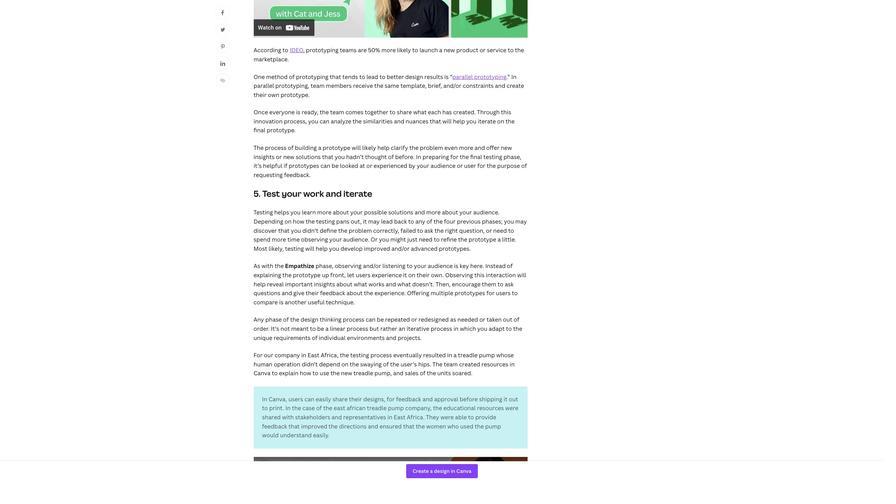 Task type: describe. For each thing, give the bounding box(es) containing it.
test
[[263, 188, 280, 200]]

is left another
[[279, 299, 284, 307]]

parallel prototyping link
[[453, 73, 507, 81]]

compare
[[254, 299, 278, 307]]

2 vertical spatial feedback
[[262, 423, 287, 431]]

your up out,
[[351, 209, 363, 217]]

"
[[450, 73, 453, 81]]

your inside the process of building a prototype will likely help clarify the problem even more and offer new insights or new solutions that you hadn't thought of before. in preparing for the final testing phase, it's helpful if prototypes can be looked at or experienced by your audience or user for the purpose of requesting feedback.
[[417, 162, 430, 170]]

and inside once everyone is ready, the team comes together to share what each has created. through this innovation process, you can analyze the similarities and nuances that will help you iterate on the final prototype.
[[394, 118, 405, 125]]

our
[[264, 352, 274, 360]]

50%
[[368, 46, 380, 54]]

prototyping up prototyping,
[[296, 73, 329, 81]]

new up if at left
[[283, 153, 295, 161]]

is inside once everyone is ready, the team comes together to share what each has created. through this innovation process, you can analyze the similarities and nuances that will help you iterate on the final prototype.
[[296, 109, 301, 116]]

easily
[[316, 396, 332, 404]]

process down redesigned
[[431, 325, 453, 333]]

time
[[288, 236, 300, 244]]

process up linear
[[343, 316, 365, 324]]

resources for pump
[[482, 361, 509, 369]]

question,
[[460, 227, 485, 235]]

for inside in canva, users can easily share their designs, for feedback and approval before shipping it out to print. in the case of the east african treadle pump company, the educational resources were shared with stakeholders and representatives in east africa. they were able to provide feedback that improved the directions and ensured that the women who used the pump would understand easily.
[[387, 396, 395, 404]]

0 vertical spatial treadle
[[459, 352, 478, 360]]

audience inside phase, observing and/or listening to your audience is key here. instead of explaining the prototype up front, let users experience it on their own. observing this interaction will help reveal important insights about what works and what doesn't. then, encourage them to ask questions and give their feedback about the experience. offering multiple prototypes for users to compare is another useful technique.
[[428, 263, 453, 270]]

correctly,
[[374, 227, 400, 235]]

0 horizontal spatial iterate
[[344, 188, 373, 200]]

at
[[360, 162, 365, 170]]

share inside in canva, users can easily share their designs, for feedback and approval before shipping it out to print. in the case of the east african treadle pump company, the educational resources were shared with stakeholders and representatives in east africa. they were able to provide feedback that improved the directions and ensured that the women who used the pump would understand easily.
[[333, 396, 348, 404]]

and inside the process of building a prototype will likely help clarify the problem even more and offer new insights or new solutions that you hadn't thought of before. in preparing for the final testing phase, it's helpful if prototypes can be looked at or experienced by your audience or user for the purpose of requesting feedback.
[[475, 144, 485, 152]]

a inside testing helps you learn more about your possible solutions and more about your audience. depending on how the testing pans out, it may lead back to any of the four previous phases; you may discover that you didn't define the problem correctly, failed to ask the right question, or need to spend more time observing your audience. or you might just need to refine the prototype a little. most likely, testing will help you develop improved and/or advanced prototypes.
[[498, 236, 501, 244]]

users inside in canva, users can easily share their designs, for feedback and approval before shipping it out to print. in the case of the east african treadle pump company, the educational resources were shared with stakeholders and representatives in east africa. they were able to provide feedback that improved the directions and ensured that the women who used the pump would understand easily.
[[289, 396, 303, 404]]

your up previous
[[460, 209, 472, 217]]

prototype. inside once everyone is ready, the team comes together to share what each has created. through this innovation process, you can analyze the similarities and nuances that will help you iterate on the final prototype.
[[267, 127, 296, 134]]

in right print.
[[286, 405, 291, 413]]

insights inside phase, observing and/or listening to your audience is key here. instead of explaining the prototype up front, let users experience it on their own. observing this interaction will help reveal important insights about what works and what doesn't. then, encourage them to ask questions and give their feedback about the experience. offering multiple prototypes for users to compare is another useful technique.
[[314, 281, 335, 288]]

1 horizontal spatial parallel
[[453, 73, 473, 81]]

help inside the process of building a prototype will likely help clarify the problem even more and offer new insights or new solutions that you hadn't thought of before. in preparing for the final testing phase, it's helpful if prototypes can be looked at or experienced by your audience or user for the purpose of requesting feedback.
[[378, 144, 390, 152]]

on inside testing helps you learn more about your possible solutions and more about your audience. depending on how the testing pans out, it may lead back to any of the four previous phases; you may discover that you didn't define the problem correctly, failed to ask the right question, or need to spend more time observing your audience. or you might just need to refine the prototype a little. most likely, testing will help you develop improved and/or advanced prototypes.
[[285, 218, 292, 226]]

can inside the any phase of the design thinking process can be repeated or redesigned as needed or taken out of order. it's not meant to be a linear process but rather an iterative process in which you adapt to the unique requirements of individual environments and projects.
[[366, 316, 376, 324]]

once everyone is ready, the team comes together to share what each has created. through this innovation process, you can analyze the similarities and nuances that will help you iterate on the final prototype.
[[254, 109, 515, 134]]

that down africa.
[[404, 423, 415, 431]]

in down "whose"
[[510, 361, 515, 369]]

prototype inside testing helps you learn more about your possible solutions and more about your audience. depending on how the testing pans out, it may lead back to any of the four previous phases; you may discover that you didn't define the problem correctly, failed to ask the right question, or need to spend more time observing your audience. or you might just need to refine the prototype a little. most likely, testing will help you develop improved and/or advanced prototypes.
[[469, 236, 497, 244]]

encourage
[[452, 281, 481, 288]]

their up doesn't.
[[417, 272, 430, 279]]

about up pans
[[333, 209, 349, 217]]

be inside the process of building a prototype will likely help clarify the problem even more and offer new insights or new solutions that you hadn't thought of before. in preparing for the final testing phase, it's helpful if prototypes can be looked at or experienced by your audience or user for the purpose of requesting feedback.
[[332, 162, 339, 170]]

new inside "for our company in east africa, the testing process eventually resulted in a treadle pump whose human operation didn't depend on the swaying of the user's hips. the team created resources in canva to explain how to use the new treadle pump, and sales of the units soared."
[[341, 370, 353, 378]]

prototype inside the process of building a prototype will likely help clarify the problem even more and offer new insights or new solutions that you hadn't thought of before. in preparing for the final testing phase, it's helpful if prototypes can be looked at or experienced by your audience or user for the purpose of requesting feedback.
[[323, 144, 351, 152]]

brief,
[[428, 82, 442, 90]]

and left give
[[282, 290, 292, 298]]

one
[[254, 73, 265, 81]]

your inside phase, observing and/or listening to your audience is key here. instead of explaining the prototype up front, let users experience it on their own. observing this interaction will help reveal important insights about what works and what doesn't. then, encourage them to ask questions and give their feedback about the experience. offering multiple prototypes for users to compare is another useful technique.
[[414, 263, 427, 270]]

in left canva,
[[262, 396, 267, 404]]

shipping
[[480, 396, 503, 404]]

testing up define
[[316, 218, 335, 226]]

1 may from the left
[[369, 218, 380, 226]]

or left taken
[[480, 316, 486, 324]]

1 vertical spatial users
[[496, 290, 511, 298]]

process inside the process of building a prototype will likely help clarify the problem even more and offer new insights or new solutions that you hadn't thought of before. in preparing for the final testing phase, it's helpful if prototypes can be looked at or experienced by your audience or user for the purpose of requesting feedback.
[[265, 144, 287, 152]]

iterative
[[407, 325, 430, 333]]

of up pump,
[[384, 361, 389, 369]]

offer
[[487, 144, 500, 152]]

and up experience.
[[386, 281, 396, 288]]

of up prototyping,
[[289, 73, 295, 81]]

before.
[[396, 153, 415, 161]]

back
[[395, 218, 407, 226]]

your down feedback.
[[282, 188, 302, 200]]

requirements
[[274, 334, 311, 342]]

of inside phase, observing and/or listening to your audience is key here. instead of explaining the prototype up front, let users experience it on their own. observing this interaction will help reveal important insights about what works and what doesn't. then, encourage them to ask questions and give their feedback about the experience. offering multiple prototypes for users to compare is another useful technique.
[[508, 263, 513, 270]]

thinking
[[320, 316, 342, 324]]

you right phases;
[[504, 218, 515, 226]]

prototype. inside ." in parallel prototyping, team members receive the same template, brief, and/or constraints and create their own prototype.
[[281, 91, 310, 99]]

teams
[[340, 46, 357, 54]]

whose
[[497, 352, 514, 360]]

in right resulted
[[448, 352, 453, 360]]

and down 'representatives'
[[368, 423, 379, 431]]

0 horizontal spatial lead
[[367, 73, 379, 81]]

you left "develop"
[[329, 245, 340, 253]]

that up the members
[[330, 73, 341, 81]]

treadle inside in canva, users can easily share their designs, for feedback and approval before shipping it out to print. in the case of the east african treadle pump company, the educational resources were shared with stakeholders and representatives in east africa. they were able to provide feedback that improved the directions and ensured that the women who used the pump would understand easily.
[[367, 405, 387, 413]]

and/or inside testing helps you learn more about your possible solutions and more about your audience. depending on how the testing pans out, it may lead back to any of the four previous phases; you may discover that you didn't define the problem correctly, failed to ask the right question, or need to spend more time observing your audience. or you might just need to refine the prototype a little. most likely, testing will help you develop improved and/or advanced prototypes.
[[392, 245, 410, 253]]

about up the four
[[442, 209, 459, 217]]

africa.
[[407, 414, 425, 422]]

and down east
[[332, 414, 342, 422]]

with inside in canva, users can easily share their designs, for feedback and approval before shipping it out to print. in the case of the east african treadle pump company, the educational resources were shared with stakeholders and representatives in east africa. they were able to provide feedback that improved the directions and ensured that the women who used the pump would understand easily.
[[282, 414, 294, 422]]

africa,
[[321, 352, 339, 360]]

can inside the process of building a prototype will likely help clarify the problem even more and offer new insights or new solutions that you hadn't thought of before. in preparing for the final testing phase, it's helpful if prototypes can be looked at or experienced by your audience or user for the purpose of requesting feedback.
[[321, 162, 331, 170]]

own
[[268, 91, 280, 99]]

iterate inside once everyone is ready, the team comes together to share what each has created. through this innovation process, you can analyze the similarities and nuances that will help you iterate on the final prototype.
[[478, 118, 496, 125]]

develop
[[341, 245, 363, 253]]

east
[[334, 405, 346, 413]]

pump,
[[375, 370, 392, 378]]

share inside once everyone is ready, the team comes together to share what each has created. through this innovation process, you can analyze the similarities and nuances that will help you iterate on the final prototype.
[[397, 109, 412, 116]]

important
[[285, 281, 313, 288]]

what inside once everyone is ready, the team comes together to share what each has created. through this innovation process, you can analyze the similarities and nuances that will help you iterate on the final prototype.
[[414, 109, 427, 116]]

1 vertical spatial feedback
[[396, 396, 422, 404]]

feedback inside phase, observing and/or listening to your audience is key here. instead of explaining the prototype up front, let users experience it on their own. observing this interaction will help reveal important insights about what works and what doesn't. then, encourage them to ask questions and give their feedback about the experience. offering multiple prototypes for users to compare is another useful technique.
[[320, 290, 345, 298]]

or up iterative
[[412, 316, 418, 324]]

testing inside "for our company in east africa, the testing process eventually resulted in a treadle pump whose human operation didn't depend on the swaying of the user's hips. the team created resources in canva to explain how to use the new treadle pump, and sales of the units soared."
[[351, 352, 369, 360]]

ask inside testing helps you learn more about your possible solutions and more about your audience. depending on how the testing pans out, it may lead back to any of the four previous phases; you may discover that you didn't define the problem correctly, failed to ask the right question, or need to spend more time observing your audience. or you might just need to refine the prototype a little. most likely, testing will help you develop improved and/or advanced prototypes.
[[425, 227, 434, 235]]

help inside testing helps you learn more about your possible solutions and more about your audience. depending on how the testing pans out, it may lead back to any of the four previous phases; you may discover that you didn't define the problem correctly, failed to ask the right question, or need to spend more time observing your audience. or you might just need to refine the prototype a little. most likely, testing will help you develop improved and/or advanced prototypes.
[[316, 245, 328, 253]]

analyze
[[331, 118, 352, 125]]

most
[[254, 245, 268, 253]]

ready,
[[302, 109, 319, 116]]

0 vertical spatial with
[[262, 263, 274, 270]]

designs,
[[364, 396, 386, 404]]

will inside testing helps you learn more about your possible solutions and more about your audience. depending on how the testing pans out, it may lead back to any of the four previous phases; you may discover that you didn't define the problem correctly, failed to ask the right question, or need to spend more time observing your audience. or you might just need to refine the prototype a little. most likely, testing will help you develop improved and/or advanced prototypes.
[[306, 245, 315, 253]]

0 horizontal spatial be
[[317, 325, 324, 333]]

their up the useful
[[306, 290, 319, 298]]

out,
[[351, 218, 362, 226]]

testing down the time
[[285, 245, 304, 253]]

team inside once everyone is ready, the team comes together to share what each has created. through this innovation process, you can analyze the similarities and nuances that will help you iterate on the final prototype.
[[331, 109, 344, 116]]

human
[[254, 361, 273, 369]]

resources for it
[[478, 405, 504, 413]]

for inside phase, observing and/or listening to your audience is key here. instead of explaining the prototype up front, let users experience it on their own. observing this interaction will help reveal important insights about what works and what doesn't. then, encourage them to ask questions and give their feedback about the experience. offering multiple prototypes for users to compare is another useful technique.
[[487, 290, 495, 298]]

new right offer
[[501, 144, 513, 152]]

discover
[[254, 227, 277, 235]]

instead
[[486, 263, 506, 270]]

comes
[[346, 109, 364, 116]]

you inside the any phase of the design thinking process can be repeated or redesigned as needed or taken out of order. it's not meant to be a linear process but rather an iterative process in which you adapt to the unique requirements of individual environments and projects.
[[478, 325, 488, 333]]

prototyping up constraints
[[475, 73, 507, 81]]

depending
[[254, 218, 284, 226]]

in right company
[[302, 352, 307, 360]]

, prototyping teams are 50% more likely to launch a new product or service to the marketplace.
[[254, 46, 525, 63]]

offering
[[408, 290, 430, 298]]

final inside once everyone is ready, the team comes together to share what each has created. through this innovation process, you can analyze the similarities and nuances that will help you iterate on the final prototype.
[[254, 127, 266, 134]]

product
[[457, 46, 479, 54]]

1 horizontal spatial need
[[494, 227, 507, 235]]

prototype inside phase, observing and/or listening to your audience is key here. instead of explaining the prototype up front, let users experience it on their own. observing this interaction will help reveal important insights about what works and what doesn't. then, encourage them to ask questions and give their feedback about the experience. offering multiple prototypes for users to compare is another useful technique.
[[293, 272, 321, 279]]

useful
[[308, 299, 325, 307]]

process up environments
[[347, 325, 369, 333]]

or right at
[[367, 162, 373, 170]]

resulted
[[424, 352, 446, 360]]

likely inside , prototyping teams are 50% more likely to launch a new product or service to the marketplace.
[[397, 46, 411, 54]]

more inside , prototyping teams are 50% more likely to launch a new product or service to the marketplace.
[[382, 46, 396, 54]]

you up the time
[[291, 227, 301, 235]]

to inside once everyone is ready, the team comes together to share what each has created. through this innovation process, you can analyze the similarities and nuances that will help you iterate on the final prototype.
[[390, 109, 396, 116]]

create
[[507, 82, 525, 90]]

your down define
[[330, 236, 342, 244]]

purpose
[[498, 162, 520, 170]]

interaction
[[486, 272, 516, 279]]

0 horizontal spatial what
[[354, 281, 368, 288]]

of inside in canva, users can easily share their designs, for feedback and approval before shipping it out to print. in the case of the east african treadle pump company, the educational resources were shared with stakeholders and representatives in east africa. they were able to provide feedback that improved the directions and ensured that the women who used the pump would understand easily.
[[317, 405, 322, 413]]

adapt
[[489, 325, 505, 333]]

1 horizontal spatial what
[[398, 281, 411, 288]]

1 vertical spatial audience.
[[343, 236, 370, 244]]

of down hips.
[[420, 370, 426, 378]]

depend
[[319, 361, 340, 369]]

nuances
[[406, 118, 429, 125]]

case
[[303, 405, 315, 413]]

representatives
[[344, 414, 386, 422]]

prototypes.
[[439, 245, 471, 253]]

constraints
[[463, 82, 494, 90]]

as
[[254, 263, 260, 270]]

testing inside the process of building a prototype will likely help clarify the problem even more and offer new insights or new solutions that you hadn't thought of before. in preparing for the final testing phase, it's helpful if prototypes can be looked at or experienced by your audience or user for the purpose of requesting feedback.
[[484, 153, 503, 161]]

1 vertical spatial were
[[441, 414, 454, 422]]

that up understand
[[289, 423, 300, 431]]

is left key
[[455, 263, 459, 270]]

explaining
[[254, 272, 281, 279]]

of up not
[[283, 316, 289, 324]]

2 vertical spatial pump
[[486, 423, 502, 431]]

method
[[266, 73, 288, 81]]

possible
[[364, 209, 387, 217]]

improved inside in canva, users can easily share their designs, for feedback and approval before shipping it out to print. in the case of the east african treadle pump company, the educational resources were shared with stakeholders and representatives in east africa. they were able to provide feedback that improved the directions and ensured that the women who used the pump would understand easily.
[[301, 423, 328, 431]]

of left 'individual'
[[312, 334, 318, 342]]

projects.
[[398, 334, 422, 342]]

will inside the process of building a prototype will likely help clarify the problem even more and offer new insights or new solutions that you hadn't thought of before. in preparing for the final testing phase, it's helpful if prototypes can be looked at or experienced by your audience or user for the purpose of requesting feedback.
[[352, 144, 361, 152]]

them
[[482, 281, 497, 288]]

looked
[[340, 162, 359, 170]]

1 horizontal spatial design
[[406, 73, 423, 81]]

four
[[445, 218, 456, 226]]

directions
[[339, 423, 367, 431]]

of right purpose
[[522, 162, 528, 170]]

are
[[358, 46, 367, 54]]

and right work
[[326, 188, 342, 200]]

print.
[[269, 405, 284, 413]]

ask inside phase, observing and/or listening to your audience is key here. instead of explaining the prototype up front, let users experience it on their own. observing this interaction will help reveal important insights about what works and what doesn't. then, encourage them to ask questions and give their feedback about the experience. offering multiple prototypes for users to compare is another useful technique.
[[505, 281, 514, 288]]

easily.
[[313, 432, 330, 440]]

this inside phase, observing and/or listening to your audience is key here. instead of explaining the prototype up front, let users experience it on their own. observing this interaction will help reveal important insights about what works and what doesn't. then, encourage them to ask questions and give their feedback about the experience. offering multiple prototypes for users to compare is another useful technique.
[[475, 272, 485, 279]]

reveal
[[267, 281, 284, 288]]

service
[[487, 46, 507, 54]]

multiple
[[431, 290, 454, 298]]

is left "
[[445, 73, 449, 81]]

you inside the process of building a prototype will likely help clarify the problem even more and offer new insights or new solutions that you hadn't thought of before. in preparing for the final testing phase, it's helpful if prototypes can be looked at or experienced by your audience or user for the purpose of requesting feedback.
[[335, 153, 345, 161]]

define
[[320, 227, 337, 235]]

audience inside the process of building a prototype will likely help clarify the problem even more and offer new insights or new solutions that you hadn't thought of before. in preparing for the final testing phase, it's helpful if prototypes can be looked at or experienced by your audience or user for the purpose of requesting feedback.
[[431, 162, 456, 170]]

and inside "for our company in east africa, the testing process eventually resulted in a treadle pump whose human operation didn't depend on the swaying of the user's hips. the team created resources in canva to explain how to use the new treadle pump, and sales of the units soared."
[[394, 370, 404, 378]]

another
[[285, 299, 307, 307]]

approval
[[435, 396, 459, 404]]

thought
[[365, 153, 387, 161]]

little.
[[503, 236, 517, 244]]

launch
[[420, 46, 438, 54]]

insights inside the process of building a prototype will likely help clarify the problem even more and offer new insights or new solutions that you hadn't thought of before. in preparing for the final testing phase, it's helpful if prototypes can be looked at or experienced by your audience or user for the purpose of requesting feedback.
[[254, 153, 275, 161]]

tends
[[343, 73, 358, 81]]

1 vertical spatial pump
[[388, 405, 404, 413]]

previous
[[457, 218, 481, 226]]

women
[[427, 423, 447, 431]]

their inside in canva, users can easily share their designs, for feedback and approval before shipping it out to print. in the case of the east african treadle pump company, the educational resources were shared with stakeholders and representatives in east africa. they were able to provide feedback that improved the directions and ensured that the women who used the pump would understand easily.
[[349, 396, 362, 404]]



Task type: locate. For each thing, give the bounding box(es) containing it.
advanced
[[411, 245, 438, 253]]

as
[[451, 316, 457, 324]]

and/or
[[444, 82, 462, 90], [392, 245, 410, 253], [363, 263, 381, 270]]

0 vertical spatial out
[[504, 316, 513, 324]]

that
[[330, 73, 341, 81], [430, 118, 442, 125], [322, 153, 334, 161], [279, 227, 290, 235], [289, 423, 300, 431], [404, 423, 415, 431]]

with
[[262, 263, 274, 270], [282, 414, 294, 422]]

will inside phase, observing and/or listening to your audience is key here. instead of explaining the prototype up front, let users experience it on their own. observing this interaction will help reveal important insights about what works and what doesn't. then, encourage them to ask questions and give their feedback about the experience. offering multiple prototypes for users to compare is another useful technique.
[[518, 272, 527, 279]]

0 vertical spatial this
[[502, 109, 512, 116]]

and inside the any phase of the design thinking process can be repeated or redesigned as needed or taken out of order. it's not meant to be a linear process but rather an iterative process in which you adapt to the unique requirements of individual environments and projects.
[[386, 334, 397, 342]]

0 vertical spatial pump
[[479, 352, 495, 360]]

learn
[[302, 209, 316, 217]]

2 horizontal spatial prototype
[[469, 236, 497, 244]]

lead inside testing helps you learn more about your possible solutions and more about your audience. depending on how the testing pans out, it may lead back to any of the four previous phases; you may discover that you didn't define the problem correctly, failed to ask the right question, or need to spend more time observing your audience. or you might just need to refine the prototype a little. most likely, testing will help you develop improved and/or advanced prototypes.
[[381, 218, 393, 226]]

and/or inside phase, observing and/or listening to your audience is key here. instead of explaining the prototype up front, let users experience it on their own. observing this interaction will help reveal important insights about what works and what doesn't. then, encourage them to ask questions and give their feedback about the experience. offering multiple prototypes for users to compare is another useful technique.
[[363, 263, 381, 270]]

1 horizontal spatial problem
[[420, 144, 444, 152]]

0 horizontal spatial prototypes
[[289, 162, 319, 170]]

help up questions
[[254, 281, 266, 288]]

unique
[[254, 334, 273, 342]]

1 horizontal spatial solutions
[[389, 209, 414, 217]]

0 horizontal spatial improved
[[301, 423, 328, 431]]

1 vertical spatial ask
[[505, 281, 514, 288]]

east inside in canva, users can easily share their designs, for feedback and approval before shipping it out to print. in the case of the east african treadle pump company, the educational resources were shared with stakeholders and representatives in east africa. they were able to provide feedback that improved the directions and ensured that the women who used the pump would understand easily.
[[394, 414, 406, 422]]

and/or down might
[[392, 245, 410, 253]]

units
[[438, 370, 451, 378]]

0 vertical spatial observing
[[301, 236, 328, 244]]

and up "company,"
[[423, 396, 433, 404]]

members
[[326, 82, 352, 90]]

east inside "for our company in east africa, the testing process eventually resulted in a treadle pump whose human operation didn't depend on the swaying of the user's hips. the team created resources in canva to explain how to use the new treadle pump, and sales of the units soared."
[[308, 352, 320, 360]]

need up advanced
[[419, 236, 433, 244]]

preparing
[[423, 153, 449, 161]]

of right any
[[427, 218, 433, 226]]

on up doesn't.
[[409, 272, 416, 279]]

0 vertical spatial users
[[356, 272, 371, 279]]

audience. up phases;
[[474, 209, 500, 217]]

in
[[512, 73, 517, 81], [416, 153, 422, 161], [262, 396, 267, 404], [286, 405, 291, 413]]

1 horizontal spatial the
[[433, 361, 443, 369]]

helps
[[275, 209, 289, 217]]

everyone
[[270, 109, 295, 116]]

0 horizontal spatial likely
[[363, 144, 377, 152]]

can inside in canva, users can easily share their designs, for feedback and approval before shipping it out to print. in the case of the east african treadle pump company, the educational resources were shared with stakeholders and representatives in east africa. they were able to provide feedback that improved the directions and ensured that the women who used the pump would understand easily.
[[305, 396, 315, 404]]

users right let
[[356, 272, 371, 279]]

on right depend
[[342, 361, 349, 369]]

in inside the any phase of the design thinking process can be repeated or redesigned as needed or taken out of order. it's not meant to be a linear process but rather an iterative process in which you adapt to the unique requirements of individual environments and projects.
[[454, 325, 459, 333]]

1 horizontal spatial lead
[[381, 218, 393, 226]]

prototype. down prototyping,
[[281, 91, 310, 99]]

operation
[[274, 361, 301, 369]]

0 vertical spatial audience
[[431, 162, 456, 170]]

1 horizontal spatial were
[[506, 405, 519, 413]]

2 vertical spatial users
[[289, 396, 303, 404]]

help inside once everyone is ready, the team comes together to share what each has created. through this innovation process, you can analyze the similarities and nuances that will help you iterate on the final prototype.
[[453, 118, 465, 125]]

and/or down "
[[444, 82, 462, 90]]

0 vertical spatial share
[[397, 109, 412, 116]]

final down innovation
[[254, 127, 266, 134]]

2 vertical spatial it
[[504, 396, 508, 404]]

redesigned
[[419, 316, 449, 324]]

here.
[[471, 263, 484, 270]]

on down helps
[[285, 218, 292, 226]]

0 vertical spatial be
[[332, 162, 339, 170]]

your down advanced
[[414, 263, 427, 270]]

resources down shipping
[[478, 405, 504, 413]]

."
[[507, 73, 511, 81]]

their left own
[[254, 91, 267, 99]]

out inside the any phase of the design thinking process can be repeated or redesigned as needed or taken out of order. it's not meant to be a linear process but rather an iterative process in which you adapt to the unique requirements of individual environments and projects.
[[504, 316, 513, 324]]

the inside , prototyping teams are 50% more likely to launch a new product or service to the marketplace.
[[516, 46, 525, 54]]

1 vertical spatial phase,
[[316, 263, 334, 270]]

ask
[[425, 227, 434, 235], [505, 281, 514, 288]]

2 horizontal spatial feedback
[[396, 396, 422, 404]]

on inside phase, observing and/or listening to your audience is key here. instead of explaining the prototype up front, let users experience it on their own. observing this interaction will help reveal important insights about what works and what doesn't. then, encourage them to ask questions and give their feedback about the experience. offering multiple prototypes for users to compare is another useful technique.
[[409, 272, 416, 279]]

1 vertical spatial it
[[404, 272, 407, 279]]

share up east
[[333, 396, 348, 404]]

ensured
[[380, 423, 402, 431]]

provide
[[476, 414, 497, 422]]

0 vertical spatial and/or
[[444, 82, 462, 90]]

1 horizontal spatial phase,
[[504, 153, 522, 161]]

how inside "for our company in east africa, the testing process eventually resulted in a treadle pump whose human operation didn't depend on the swaying of the user's hips. the team created resources in canva to explain how to use the new treadle pump, and sales of the units soared."
[[300, 370, 312, 378]]

0 horizontal spatial solutions
[[296, 153, 321, 161]]

east up the ensured
[[394, 414, 406, 422]]

0 vertical spatial it
[[363, 218, 367, 226]]

you down correctly,
[[379, 236, 389, 244]]

1 vertical spatial be
[[377, 316, 384, 324]]

1 vertical spatial design
[[301, 316, 319, 324]]

let
[[348, 272, 355, 279]]

and down rather
[[386, 334, 397, 342]]

treadle
[[459, 352, 478, 360], [354, 370, 374, 378], [367, 405, 387, 413]]

team up 'units'
[[444, 361, 458, 369]]

help down created.
[[453, 118, 465, 125]]

2 horizontal spatial users
[[496, 290, 511, 298]]

likely inside the process of building a prototype will likely help clarify the problem even more and offer new insights or new solutions that you hadn't thought of before. in preparing for the final testing phase, it's helpful if prototypes can be looked at or experienced by your audience or user for the purpose of requesting feedback.
[[363, 144, 377, 152]]

would
[[262, 432, 279, 440]]

ideo link
[[290, 46, 303, 54]]

0 vertical spatial resources
[[482, 361, 509, 369]]

observing up let
[[335, 263, 362, 270]]

a down thinking
[[326, 325, 329, 333]]

team inside "for our company in east africa, the testing process eventually resulted in a treadle pump whose human operation didn't depend on the swaying of the user's hips. the team created resources in canva to explain how to use the new treadle pump, and sales of the units soared."
[[444, 361, 458, 369]]

it inside testing helps you learn more about your possible solutions and more about your audience. depending on how the testing pans out, it may lead back to any of the four previous phases; you may discover that you didn't define the problem correctly, failed to ask the right question, or need to spend more time observing your audience. or you might just need to refine the prototype a little. most likely, testing will help you develop improved and/or advanced prototypes.
[[363, 218, 367, 226]]

problem inside testing helps you learn more about your possible solutions and more about your audience. depending on how the testing pans out, it may lead back to any of the four previous phases; you may discover that you didn't define the problem correctly, failed to ask the right question, or need to spend more time observing your audience. or you might just need to refine the prototype a little. most likely, testing will help you develop improved and/or advanced prototypes.
[[349, 227, 372, 235]]

company
[[275, 352, 300, 360]]

solutions inside the process of building a prototype will likely help clarify the problem even more and offer new insights or new solutions that you hadn't thought of before. in preparing for the final testing phase, it's helpful if prototypes can be looked at or experienced by your audience or user for the purpose of requesting feedback.
[[296, 153, 321, 161]]

0 vertical spatial team
[[311, 82, 325, 90]]

how
[[293, 218, 305, 226], [300, 370, 312, 378]]

can left analyze
[[320, 118, 330, 125]]

improved inside testing helps you learn more about your possible solutions and more about your audience. depending on how the testing pans out, it may lead back to any of the four previous phases; you may discover that you didn't define the problem correctly, failed to ask the right question, or need to spend more time observing your audience. or you might just need to refine the prototype a little. most likely, testing will help you develop improved and/or advanced prototypes.
[[364, 245, 391, 253]]

and left offer
[[475, 144, 485, 152]]

solutions
[[296, 153, 321, 161], [389, 209, 414, 217]]

2 horizontal spatial it
[[504, 396, 508, 404]]

hadn't
[[347, 153, 364, 161]]

0 horizontal spatial need
[[419, 236, 433, 244]]

may down "possible"
[[369, 218, 380, 226]]

with up the explaining
[[262, 263, 274, 270]]

more
[[382, 46, 396, 54], [459, 144, 474, 152], [318, 209, 332, 217], [427, 209, 441, 217], [272, 236, 286, 244]]

1 horizontal spatial prototype
[[323, 144, 351, 152]]

or left service
[[480, 46, 486, 54]]

for right designs,
[[387, 396, 395, 404]]

prototypes down encourage
[[455, 290, 486, 298]]

0 horizontal spatial east
[[308, 352, 320, 360]]

0 vertical spatial prototype.
[[281, 91, 310, 99]]

receive
[[353, 82, 373, 90]]

0 horizontal spatial final
[[254, 127, 266, 134]]

problem inside the process of building a prototype will likely help clarify the problem even more and offer new insights or new solutions that you hadn't thought of before. in preparing for the final testing phase, it's helpful if prototypes can be looked at or experienced by your audience or user for the purpose of requesting feedback.
[[420, 144, 444, 152]]

be left "looked"
[[332, 162, 339, 170]]

team inside ." in parallel prototyping, team members receive the same template, brief, and/or constraints and create their own prototype.
[[311, 82, 325, 90]]

process up helpful
[[265, 144, 287, 152]]

or up helpful
[[276, 153, 282, 161]]

a inside the process of building a prototype will likely help clarify the problem even more and offer new insights or new solutions that you hadn't thought of before. in preparing for the final testing phase, it's helpful if prototypes can be looked at or experienced by your audience or user for the purpose of requesting feedback.
[[318, 144, 322, 152]]

on inside once everyone is ready, the team comes together to share what each has created. through this innovation process, you can analyze the similarities and nuances that will help you iterate on the final prototype.
[[498, 118, 505, 125]]

used
[[461, 423, 474, 431]]

phase, inside phase, observing and/or listening to your audience is key here. instead of explaining the prototype up front, let users experience it on their own. observing this interaction will help reveal important insights about what works and what doesn't. then, encourage them to ask questions and give their feedback about the experience. offering multiple prototypes for users to compare is another useful technique.
[[316, 263, 334, 270]]

1 horizontal spatial prototypes
[[455, 290, 486, 298]]

how inside testing helps you learn more about your possible solutions and more about your audience. depending on how the testing pans out, it may lead back to any of the four previous phases; you may discover that you didn't define the problem correctly, failed to ask the right question, or need to spend more time observing your audience. or you might just need to refine the prototype a little. most likely, testing will help you develop improved and/or advanced prototypes.
[[293, 218, 305, 226]]

out right taken
[[504, 316, 513, 324]]

you down ready,
[[309, 118, 319, 125]]

0 vertical spatial solutions
[[296, 153, 321, 161]]

together
[[365, 109, 389, 116]]

1 vertical spatial how
[[300, 370, 312, 378]]

observing inside phase, observing and/or listening to your audience is key here. instead of explaining the prototype up front, let users experience it on their own. observing this interaction will help reveal important insights about what works and what doesn't. then, encourage them to ask questions and give their feedback about the experience. offering multiple prototypes for users to compare is another useful technique.
[[335, 263, 362, 270]]

1 vertical spatial observing
[[335, 263, 362, 270]]

in inside ." in parallel prototyping, team members receive the same template, brief, and/or constraints and create their own prototype.
[[512, 73, 517, 81]]

be down thinking
[[317, 325, 324, 333]]

pump left "whose"
[[479, 352, 495, 360]]

a right building
[[318, 144, 322, 152]]

." in parallel prototyping, team members receive the same template, brief, and/or constraints and create their own prototype.
[[254, 73, 525, 99]]

2 vertical spatial treadle
[[367, 405, 387, 413]]

more inside the process of building a prototype will likely help clarify the problem even more and offer new insights or new solutions that you hadn't thought of before. in preparing for the final testing phase, it's helpful if prototypes can be looked at or experienced by your audience or user for the purpose of requesting feedback.
[[459, 144, 474, 152]]

1 horizontal spatial insights
[[314, 281, 335, 288]]

design up template,
[[406, 73, 423, 81]]

shared
[[262, 414, 281, 422]]

in right before.
[[416, 153, 422, 161]]

feedback up "company,"
[[396, 396, 422, 404]]

0 horizontal spatial and/or
[[363, 263, 381, 270]]

1 vertical spatial team
[[331, 109, 344, 116]]

0 horizontal spatial ask
[[425, 227, 434, 235]]

of left building
[[288, 144, 294, 152]]

didn't inside "for our company in east africa, the testing process eventually resulted in a treadle pump whose human operation didn't depend on the swaying of the user's hips. the team created resources in canva to explain how to use the new treadle pump, and sales of the units soared."
[[302, 361, 318, 369]]

order.
[[254, 325, 270, 333]]

1 vertical spatial improved
[[301, 423, 328, 431]]

process
[[265, 144, 287, 152], [343, 316, 365, 324], [347, 325, 369, 333], [431, 325, 453, 333], [371, 352, 392, 360]]

clarify
[[391, 144, 409, 152]]

0 vertical spatial problem
[[420, 144, 444, 152]]

a left 'little.'
[[498, 236, 501, 244]]

1 vertical spatial resources
[[478, 405, 504, 413]]

their inside ." in parallel prototyping, team members receive the same template, brief, and/or constraints and create their own prototype.
[[254, 91, 267, 99]]

key
[[460, 263, 469, 270]]

testing helps you learn more about your possible solutions and more about your audience. depending on how the testing pans out, it may lead back to any of the four previous phases; you may discover that you didn't define the problem correctly, failed to ask the right question, or need to spend more time observing your audience. or you might just need to refine the prototype a little. most likely, testing will help you develop improved and/or advanced prototypes.
[[254, 209, 527, 253]]

that inside testing helps you learn more about your possible solutions and more about your audience. depending on how the testing pans out, it may lead back to any of the four previous phases; you may discover that you didn't define the problem correctly, failed to ask the right question, or need to spend more time observing your audience. or you might just need to refine the prototype a little. most likely, testing will help you develop improved and/or advanced prototypes.
[[279, 227, 290, 235]]

of inside testing helps you learn more about your possible solutions and more about your audience. depending on how the testing pans out, it may lead back to any of the four previous phases; you may discover that you didn't define the problem correctly, failed to ask the right question, or need to spend more time observing your audience. or you might just need to refine the prototype a little. most likely, testing will help you develop improved and/or advanced prototypes.
[[427, 218, 433, 226]]

about down front,
[[337, 281, 353, 288]]

help inside phase, observing and/or listening to your audience is key here. instead of explaining the prototype up front, let users experience it on their own. observing this interaction will help reveal important insights about what works and what doesn't. then, encourage them to ask questions and give their feedback about the experience. offering multiple prototypes for users to compare is another useful technique.
[[254, 281, 266, 288]]

but
[[370, 325, 379, 333]]

pans
[[337, 218, 350, 226]]

will down 'has'
[[443, 118, 452, 125]]

2 vertical spatial be
[[317, 325, 324, 333]]

process inside "for our company in east africa, the testing process eventually resulted in a treadle pump whose human operation didn't depend on the swaying of the user's hips. the team created resources in canva to explain how to use the new treadle pump, and sales of the units soared."
[[371, 352, 392, 360]]

for right user
[[478, 162, 486, 170]]

1 vertical spatial parallel
[[254, 82, 274, 90]]

you
[[309, 118, 319, 125], [467, 118, 477, 125], [335, 153, 345, 161], [291, 209, 301, 217], [504, 218, 515, 226], [291, 227, 301, 235], [379, 236, 389, 244], [329, 245, 340, 253], [478, 325, 488, 333]]

phase, inside the process of building a prototype will likely help clarify the problem even more and offer new insights or new solutions that you hadn't thought of before. in preparing for the final testing phase, it's helpful if prototypes can be looked at or experienced by your audience or user for the purpose of requesting feedback.
[[504, 153, 522, 161]]

it inside in canva, users can easily share their designs, for feedback and approval before shipping it out to print. in the case of the east african treadle pump company, the educational resources were shared with stakeholders and representatives in east africa. they were able to provide feedback that improved the directions and ensured that the women who used the pump would understand easily.
[[504, 396, 508, 404]]

prototyping inside , prototyping teams are 50% more likely to launch a new product or service to the marketplace.
[[306, 46, 339, 54]]

improved down stakeholders
[[301, 423, 328, 431]]

for
[[254, 352, 263, 360]]

problem up preparing
[[420, 144, 444, 152]]

were
[[506, 405, 519, 413], [441, 414, 454, 422]]

will right interaction
[[518, 272, 527, 279]]

1 vertical spatial didn't
[[302, 361, 318, 369]]

1 vertical spatial likely
[[363, 144, 377, 152]]

0 vertical spatial ask
[[425, 227, 434, 235]]

the
[[254, 144, 264, 152], [433, 361, 443, 369]]

0 horizontal spatial parallel
[[254, 82, 274, 90]]

0 horizontal spatial the
[[254, 144, 264, 152]]

the inside "for our company in east africa, the testing process eventually resulted in a treadle pump whose human operation didn't depend on the swaying of the user's hips. the team created resources in canva to explain how to use the new treadle pump, and sales of the units soared."
[[433, 361, 443, 369]]

didn't
[[303, 227, 319, 235], [302, 361, 318, 369]]

feedback
[[320, 290, 345, 298], [396, 396, 422, 404], [262, 423, 287, 431]]

experienced
[[374, 162, 408, 170]]

0 vertical spatial design
[[406, 73, 423, 81]]

of
[[289, 73, 295, 81], [288, 144, 294, 152], [389, 153, 394, 161], [522, 162, 528, 170], [427, 218, 433, 226], [508, 263, 513, 270], [283, 316, 289, 324], [514, 316, 520, 324], [312, 334, 318, 342], [384, 361, 389, 369], [420, 370, 426, 378], [317, 405, 322, 413]]

1 horizontal spatial likely
[[397, 46, 411, 54]]

how right explain
[[300, 370, 312, 378]]

front,
[[331, 272, 346, 279]]

1 vertical spatial prototype.
[[267, 127, 296, 134]]

1 vertical spatial need
[[419, 236, 433, 244]]

1 vertical spatial and/or
[[392, 245, 410, 253]]

final inside the process of building a prototype will likely help clarify the problem even more and offer new insights or new solutions that you hadn't thought of before. in preparing for the final testing phase, it's helpful if prototypes can be looked at or experienced by your audience or user for the purpose of requesting feedback.
[[471, 153, 483, 161]]

be
[[332, 162, 339, 170], [377, 316, 384, 324], [317, 325, 324, 333]]

about up technique.
[[347, 290, 363, 298]]

doesn't.
[[413, 281, 435, 288]]

1 horizontal spatial with
[[282, 414, 294, 422]]

prototypes inside the process of building a prototype will likely help clarify the problem even more and offer new insights or new solutions that you hadn't thought of before. in preparing for the final testing phase, it's helpful if prototypes can be looked at or experienced by your audience or user for the purpose of requesting feedback.
[[289, 162, 319, 170]]

of right taken
[[514, 316, 520, 324]]

might
[[391, 236, 406, 244]]

is
[[445, 73, 449, 81], [296, 109, 301, 116], [455, 263, 459, 270], [279, 299, 284, 307]]

is up process, at the left top of the page
[[296, 109, 301, 116]]

will inside once everyone is ready, the team comes together to share what each has created. through this innovation process, you can analyze the similarities and nuances that will help you iterate on the final prototype.
[[443, 118, 452, 125]]

0 horizontal spatial with
[[262, 263, 274, 270]]

1 vertical spatial treadle
[[354, 370, 374, 378]]

the down resulted
[[433, 361, 443, 369]]

and inside ." in parallel prototyping, team members receive the same template, brief, and/or constraints and create their own prototype.
[[496, 82, 506, 90]]

helpful
[[263, 162, 283, 170]]

0 vertical spatial insights
[[254, 153, 275, 161]]

phases;
[[482, 218, 503, 226]]

phase, observing and/or listening to your audience is key here. instead of explaining the prototype up front, let users experience it on their own. observing this interaction will help reveal important insights about what works and what doesn't. then, encourage them to ask questions and give their feedback about the experience. offering multiple prototypes for users to compare is another useful technique.
[[254, 263, 527, 307]]

the inside ." in parallel prototyping, team members receive the same template, brief, and/or constraints and create their own prototype.
[[375, 82, 384, 90]]

1 vertical spatial prototypes
[[455, 290, 486, 298]]

1 horizontal spatial final
[[471, 153, 483, 161]]

their up 'african' on the left of the page
[[349, 396, 362, 404]]

then,
[[436, 281, 451, 288]]

and
[[496, 82, 506, 90], [394, 118, 405, 125], [475, 144, 485, 152], [326, 188, 342, 200], [415, 209, 425, 217], [386, 281, 396, 288], [282, 290, 292, 298], [386, 334, 397, 342], [394, 370, 404, 378], [423, 396, 433, 404], [332, 414, 342, 422], [368, 423, 379, 431]]

this inside once everyone is ready, the team comes together to share what each has created. through this innovation process, you can analyze the similarities and nuances that will help you iterate on the final prototype.
[[502, 109, 512, 116]]

0 horizontal spatial audience.
[[343, 236, 370, 244]]

needed
[[458, 316, 479, 324]]

better
[[387, 73, 404, 81]]

observing inside testing helps you learn more about your possible solutions and more about your audience. depending on how the testing pans out, it may lead back to any of the four previous phases; you may discover that you didn't define the problem correctly, failed to ask the right question, or need to spend more time observing your audience. or you might just need to refine the prototype a little. most likely, testing will help you develop improved and/or advanced prototypes.
[[301, 236, 328, 244]]

spend
[[254, 236, 271, 244]]

has
[[443, 109, 452, 116]]

design up meant
[[301, 316, 319, 324]]

out inside in canva, users can easily share their designs, for feedback and approval before shipping it out to print. in the case of the east african treadle pump company, the educational resources were shared with stakeholders and representatives in east africa. they were able to provide feedback that improved the directions and ensured that the women who used the pump would understand easily.
[[509, 396, 519, 404]]

1 vertical spatial with
[[282, 414, 294, 422]]

who
[[448, 423, 459, 431]]

1 vertical spatial insights
[[314, 281, 335, 288]]

what up experience.
[[398, 281, 411, 288]]

1 horizontal spatial this
[[502, 109, 512, 116]]

you left learn
[[291, 209, 301, 217]]

it down "listening"
[[404, 272, 407, 279]]

solutions inside testing helps you learn more about your possible solutions and more about your audience. depending on how the testing pans out, it may lead back to any of the four previous phases; you may discover that you didn't define the problem correctly, failed to ask the right question, or need to spend more time observing your audience. or you might just need to refine the prototype a little. most likely, testing will help you develop improved and/or advanced prototypes.
[[389, 209, 414, 217]]

2 vertical spatial and/or
[[363, 263, 381, 270]]

experience.
[[375, 290, 406, 298]]

1 horizontal spatial and/or
[[392, 245, 410, 253]]

in down as
[[454, 325, 459, 333]]

that inside the process of building a prototype will likely help clarify the problem even more and offer new insights or new solutions that you hadn't thought of before. in preparing for the final testing phase, it's helpful if prototypes can be looked at or experienced by your audience or user for the purpose of requesting feedback.
[[322, 153, 334, 161]]

design inside the any phase of the design thinking process can be repeated or redesigned as needed or taken out of order. it's not meant to be a linear process but rather an iterative process in which you adapt to the unique requirements of individual environments and projects.
[[301, 316, 319, 324]]

problem down out,
[[349, 227, 372, 235]]

new left product
[[444, 46, 455, 54]]

in inside the process of building a prototype will likely help clarify the problem even more and offer new insights or new solutions that you hadn't thought of before. in preparing for the final testing phase, it's helpful if prototypes can be looked at or experienced by your audience or user for the purpose of requesting feedback.
[[416, 153, 422, 161]]

how down learn
[[293, 218, 305, 226]]

or inside testing helps you learn more about your possible solutions and more about your audience. depending on how the testing pans out, it may lead back to any of the four previous phases; you may discover that you didn't define the problem correctly, failed to ask the right question, or need to spend more time observing your audience. or you might just need to refine the prototype a little. most likely, testing will help you develop improved and/or advanced prototypes.
[[486, 227, 492, 235]]

according
[[254, 46, 281, 54]]

and inside testing helps you learn more about your possible solutions and more about your audience. depending on how the testing pans out, it may lead back to any of the four previous phases; you may discover that you didn't define the problem correctly, failed to ask the right question, or need to spend more time observing your audience. or you might just need to refine the prototype a little. most likely, testing will help you develop improved and/or advanced prototypes.
[[415, 209, 425, 217]]

0 horizontal spatial team
[[311, 82, 325, 90]]

1 horizontal spatial be
[[332, 162, 339, 170]]

in inside in canva, users can easily share their designs, for feedback and approval before shipping it out to print. in the case of the east african treadle pump company, the educational resources were shared with stakeholders and representatives in east africa. they were able to provide feedback that improved the directions and ensured that the women who used the pump would understand easily.
[[388, 414, 393, 422]]

will
[[443, 118, 452, 125], [352, 144, 361, 152], [306, 245, 315, 253], [518, 272, 527, 279]]

1 vertical spatial problem
[[349, 227, 372, 235]]

you down created.
[[467, 118, 477, 125]]

0 horizontal spatial it
[[363, 218, 367, 226]]

questions
[[254, 290, 281, 298]]

on inside "for our company in east africa, the testing process eventually resulted in a treadle pump whose human operation didn't depend on the swaying of the user's hips. the team created resources in canva to explain how to use the new treadle pump, and sales of the units soared."
[[342, 361, 349, 369]]

and left the nuances at the top left of page
[[394, 118, 405, 125]]

a inside , prototyping teams are 50% more likely to launch a new product or service to the marketplace.
[[440, 46, 443, 54]]

a inside the any phase of the design thinking process can be repeated or redesigned as needed or taken out of order. it's not meant to be a linear process but rather an iterative process in which you adapt to the unique requirements of individual environments and projects.
[[326, 325, 329, 333]]

1 vertical spatial this
[[475, 272, 485, 279]]

0 horizontal spatial prototype
[[293, 272, 321, 279]]

prototyping,
[[276, 82, 310, 90]]

pump inside "for our company in east africa, the testing process eventually resulted in a treadle pump whose human operation didn't depend on the swaying of the user's hips. the team created resources in canva to explain how to use the new treadle pump, and sales of the units soared."
[[479, 352, 495, 360]]

soared.
[[453, 370, 473, 378]]

and/or inside ." in parallel prototyping, team members receive the same template, brief, and/or constraints and create their own prototype.
[[444, 82, 462, 90]]

1 horizontal spatial feedback
[[320, 290, 345, 298]]

1 horizontal spatial observing
[[335, 263, 362, 270]]

resources inside in canva, users can easily share their designs, for feedback and approval before shipping it out to print. in the case of the east african treadle pump company, the educational resources were shared with stakeholders and representatives in east africa. they were able to provide feedback that improved the directions and ensured that the women who used the pump would understand easily.
[[478, 405, 504, 413]]

a right launch at the top left of the page
[[440, 46, 443, 54]]

resources inside "for our company in east africa, the testing process eventually resulted in a treadle pump whose human operation didn't depend on the swaying of the user's hips. the team created resources in canva to explain how to use the new treadle pump, and sales of the units soared."
[[482, 361, 509, 369]]

didn't inside testing helps you learn more about your possible solutions and more about your audience. depending on how the testing pans out, it may lead back to any of the four previous phases; you may discover that you didn't define the problem correctly, failed to ask the right question, or need to spend more time observing your audience. or you might just need to refine the prototype a little. most likely, testing will help you develop improved and/or advanced prototypes.
[[303, 227, 319, 235]]

or left user
[[457, 162, 463, 170]]

0 horizontal spatial observing
[[301, 236, 328, 244]]

1 vertical spatial prototype
[[469, 236, 497, 244]]

lead up correctly,
[[381, 218, 393, 226]]

canva,
[[269, 396, 287, 404]]

1 vertical spatial audience
[[428, 263, 453, 270]]

2 horizontal spatial what
[[414, 109, 427, 116]]

0 vertical spatial audience.
[[474, 209, 500, 217]]

the inside the process of building a prototype will likely help clarify the problem even more and offer new insights or new solutions that you hadn't thought of before. in preparing for the final testing phase, it's helpful if prototypes can be looked at or experienced by your audience or user for the purpose of requesting feedback.
[[254, 144, 264, 152]]

prototypes up feedback.
[[289, 162, 319, 170]]

didn't left depend
[[302, 361, 318, 369]]

taken
[[487, 316, 502, 324]]

team up analyze
[[331, 109, 344, 116]]

audience
[[431, 162, 456, 170], [428, 263, 453, 270]]

prototype up the hadn't
[[323, 144, 351, 152]]

0 vertical spatial were
[[506, 405, 519, 413]]

before
[[460, 396, 478, 404]]

once
[[254, 109, 268, 116]]

for down even
[[451, 153, 459, 161]]

0 horizontal spatial insights
[[254, 153, 275, 161]]

parallel inside ." in parallel prototyping, team members receive the same template, brief, and/or constraints and create their own prototype.
[[254, 82, 274, 90]]

prototypes inside phase, observing and/or listening to your audience is key here. instead of explaining the prototype up front, let users experience it on their own. observing this interaction will help reveal important insights about what works and what doesn't. then, encourage them to ask questions and give their feedback about the experience. offering multiple prototypes for users to compare is another useful technique.
[[455, 290, 486, 298]]

same
[[385, 82, 400, 90]]

0 vertical spatial the
[[254, 144, 264, 152]]

or inside , prototyping teams are 50% more likely to launch a new product or service to the marketplace.
[[480, 46, 486, 54]]

2 may from the left
[[516, 218, 527, 226]]

created.
[[454, 109, 476, 116]]

of up interaction
[[508, 263, 513, 270]]

1 horizontal spatial iterate
[[478, 118, 496, 125]]

and left sales
[[394, 370, 404, 378]]

0 vertical spatial how
[[293, 218, 305, 226]]

of up experienced
[[389, 153, 394, 161]]

similarities
[[363, 118, 393, 125]]

a inside "for our company in east africa, the testing process eventually resulted in a treadle pump whose human operation didn't depend on the swaying of the user's hips. the team created resources in canva to explain how to use the new treadle pump, and sales of the units soared."
[[454, 352, 457, 360]]

feedback up technique.
[[320, 290, 345, 298]]

that up the time
[[279, 227, 290, 235]]

any
[[254, 316, 264, 324]]

2 vertical spatial team
[[444, 361, 458, 369]]

phase, up purpose
[[504, 153, 522, 161]]

it's
[[271, 325, 279, 333]]

that inside once everyone is ready, the team comes together to share what each has created. through this innovation process, you can analyze the similarities and nuances that will help you iterate on the final prototype.
[[430, 118, 442, 125]]

likely,
[[269, 245, 284, 253]]

ask down interaction
[[505, 281, 514, 288]]

new inside , prototyping teams are 50% more likely to launch a new product or service to the marketplace.
[[444, 46, 455, 54]]

feedback down shared
[[262, 423, 287, 431]]



Task type: vqa. For each thing, say whether or not it's contained in the screenshot.
image
no



